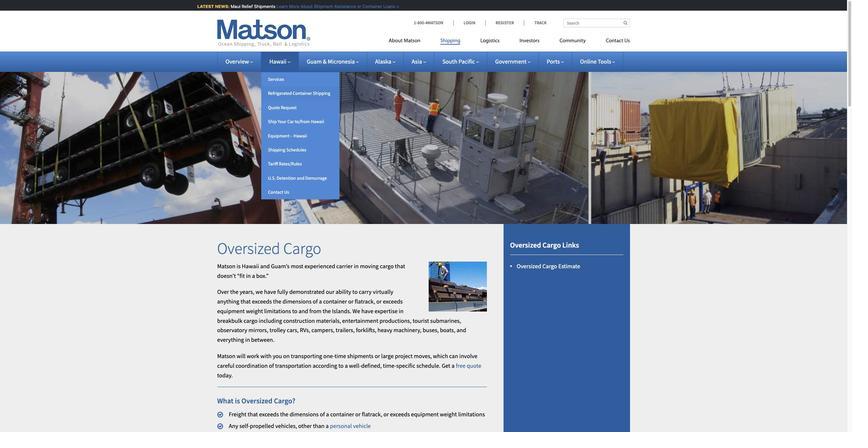 Task type: describe. For each thing, give the bounding box(es) containing it.
we
[[256, 288, 263, 296]]

large
[[381, 352, 394, 360]]

hawaii right to/from
[[311, 119, 324, 125]]

more
[[288, 4, 298, 9]]

1 vertical spatial limitations
[[458, 411, 485, 418]]

over
[[217, 288, 229, 296]]

equipment – hawaii
[[268, 133, 307, 139]]

alaska link
[[375, 58, 396, 65]]

propelled
[[250, 422, 274, 430]]

demonstrated
[[289, 288, 325, 296]]

heavy
[[378, 326, 392, 334]]

online tools
[[580, 58, 611, 65]]

oversized construction materials being prepared for breakbulk shipping. image
[[429, 262, 487, 312]]

materials,
[[316, 317, 341, 325]]

logistics
[[481, 38, 500, 44]]

most
[[291, 262, 303, 270]]

free quote link
[[456, 362, 482, 370]]

ship
[[268, 119, 277, 125]]

virtually
[[373, 288, 393, 296]]

our
[[326, 288, 335, 296]]

matson inside about matson link
[[404, 38, 421, 44]]

maui
[[230, 4, 239, 9]]

matson is hawaii and guam's most experienced carrier in moving cargo that doesn't "fit in a box."
[[217, 262, 405, 280]]

0 horizontal spatial contact us link
[[261, 185, 340, 199]]

overview link
[[226, 58, 253, 65]]

the up vehicles,
[[280, 411, 289, 418]]

1 vertical spatial contact
[[268, 189, 283, 195]]

1 vertical spatial weight
[[440, 411, 457, 418]]

blue matson logo with ocean, shipping, truck, rail and logistics written beneath it. image
[[217, 20, 311, 47]]

&
[[323, 58, 327, 65]]

community link
[[550, 35, 596, 49]]

vehicle
[[353, 422, 371, 430]]

entertainment
[[342, 317, 379, 325]]

0 horizontal spatial have
[[264, 288, 276, 296]]

according
[[313, 362, 337, 370]]

contact inside top menu navigation
[[606, 38, 624, 44]]

equipment – hawaii link
[[261, 129, 340, 143]]

hawaii up services
[[269, 58, 287, 65]]

in down mirrors, in the left bottom of the page
[[245, 336, 250, 344]]

community
[[560, 38, 586, 44]]

your
[[278, 119, 287, 125]]

ability
[[336, 288, 351, 296]]

campers,
[[312, 326, 335, 334]]

which
[[433, 352, 448, 360]]

matson for matson will work with you on transporting one-time shipments or large project moves, which can involve careful coordination of transportation according to a well-defined, time-specific schedule. get a
[[217, 352, 236, 360]]

1 vertical spatial container
[[293, 90, 312, 96]]

track
[[535, 20, 547, 26]]

equipment inside over the years, we have fully demonstrated our ability to carry virtually anything that exceeds the dimensions of a container or flatrack, or exceeds equipment weight limitations to and from the islands. we have expertise in breakbulk cargo including construction materials, entertainment productions, tourist submarines, observatory mirrors, trolley cars, rvs, campers, trailers, forklifts, heavy machinery, buses, boats, and everything in between.
[[217, 307, 245, 315]]

guam
[[307, 58, 322, 65]]

about matson
[[389, 38, 421, 44]]

top menu navigation
[[389, 35, 630, 49]]

that inside matson is hawaii and guam's most experienced carrier in moving cargo that doesn't "fit in a box."
[[395, 262, 405, 270]]

request
[[281, 104, 297, 110]]

today.
[[217, 372, 233, 379]]

buses,
[[423, 326, 439, 334]]

ship your car to/from hawaii link
[[261, 115, 340, 129]]

oversized cargo
[[217, 238, 321, 258]]

latest news: maui relief shipments learn more about shipment assistance or container loans >
[[196, 4, 398, 9]]

1 vertical spatial dimensions
[[290, 411, 319, 418]]

is for matson
[[237, 262, 241, 270]]

quote request
[[268, 104, 297, 110]]

1 vertical spatial us
[[284, 189, 289, 195]]

any
[[229, 422, 238, 430]]

800-
[[418, 20, 426, 26]]

ports link
[[547, 58, 564, 65]]

learn more about shipment assistance or container loans > link
[[275, 4, 398, 9]]

shipping schedules
[[268, 147, 306, 153]]

shipments
[[347, 352, 374, 360]]

online tools link
[[580, 58, 615, 65]]

limitations inside over the years, we have fully demonstrated our ability to carry virtually anything that exceeds the dimensions of a container or flatrack, or exceeds equipment weight limitations to and from the islands. we have expertise in breakbulk cargo including construction materials, entertainment productions, tourist submarines, observatory mirrors, trolley cars, rvs, campers, trailers, forklifts, heavy machinery, buses, boats, and everything in between.
[[264, 307, 291, 315]]

oversized up freight
[[242, 396, 273, 406]]

oversized for oversized cargo estimate
[[517, 262, 542, 270]]

oversized cargo links section
[[495, 224, 639, 432]]

detention
[[277, 175, 296, 181]]

and up construction
[[299, 307, 308, 315]]

you
[[273, 352, 282, 360]]

well-
[[349, 362, 361, 370]]

1 vertical spatial container
[[330, 411, 354, 418]]

1 horizontal spatial have
[[362, 307, 374, 315]]

in up productions,
[[399, 307, 404, 315]]

assistance
[[333, 4, 355, 9]]

refrigerated
[[268, 90, 292, 96]]

services
[[268, 76, 284, 82]]

contact us inside top menu navigation
[[606, 38, 630, 44]]

2 horizontal spatial of
[[320, 411, 325, 418]]

login link
[[454, 20, 486, 26]]

tariff rates/rules link
[[261, 157, 340, 171]]

moves,
[[414, 352, 432, 360]]

cargo for oversized cargo links
[[543, 240, 561, 250]]

1 vertical spatial flatrack,
[[362, 411, 382, 418]]

south pacific link
[[443, 58, 479, 65]]

tools
[[598, 58, 611, 65]]

micronesia
[[328, 58, 355, 65]]

pacific
[[459, 58, 475, 65]]

asia
[[412, 58, 422, 65]]

vehicles,
[[275, 422, 297, 430]]

freight that exceeds the dimensions of a container or flatrack, or exceeds equipment weight limitations
[[229, 411, 485, 418]]

shipment
[[313, 4, 332, 9]]

in right carrier
[[354, 262, 359, 270]]

work
[[247, 352, 259, 360]]

with
[[261, 352, 272, 360]]

what
[[217, 396, 234, 406]]

flatrack, inside over the years, we have fully demonstrated our ability to carry virtually anything that exceeds the dimensions of a container or flatrack, or exceeds equipment weight limitations to and from the islands. we have expertise in breakbulk cargo including construction materials, entertainment productions, tourist submarines, observatory mirrors, trolley cars, rvs, campers, trailers, forklifts, heavy machinery, buses, boats, and everything in between.
[[355, 298, 375, 305]]

hawaii inside matson is hawaii and guam's most experienced carrier in moving cargo that doesn't "fit in a box."
[[242, 262, 259, 270]]

of inside matson will work with you on transporting one-time shipments or large project moves, which can involve careful coordination of transportation according to a well-defined, time-specific schedule. get a
[[269, 362, 274, 370]]

search image
[[624, 21, 628, 25]]

one-
[[323, 352, 335, 360]]

equipment
[[268, 133, 290, 139]]

anything
[[217, 298, 239, 305]]

ship your car to/from hawaii
[[268, 119, 324, 125]]

fully
[[277, 288, 288, 296]]

to/from
[[295, 119, 310, 125]]

investors
[[520, 38, 540, 44]]

observatory
[[217, 326, 247, 334]]

construction
[[283, 317, 315, 325]]

quote
[[268, 104, 280, 110]]

what is oversized cargo?
[[217, 396, 295, 406]]

oversized for oversized cargo
[[217, 238, 280, 258]]

u.s. detention and demurrage
[[268, 175, 327, 181]]

2 vertical spatial that
[[248, 411, 258, 418]]

oversized for oversized cargo links
[[510, 240, 541, 250]]

refrigerated container shipping
[[268, 90, 330, 96]]

>
[[395, 4, 398, 9]]

can
[[449, 352, 458, 360]]



Task type: locate. For each thing, give the bounding box(es) containing it.
matson inside matson will work with you on transporting one-time shipments or large project moves, which can involve careful coordination of transportation according to a well-defined, time-specific schedule. get a
[[217, 352, 236, 360]]

container up personal
[[330, 411, 354, 418]]

tariff
[[268, 161, 278, 167]]

hawaii
[[269, 58, 287, 65], [311, 119, 324, 125], [294, 133, 307, 139], [242, 262, 259, 270]]

experienced
[[305, 262, 335, 270]]

4matson
[[426, 20, 444, 26]]

0 vertical spatial equipment
[[217, 307, 245, 315]]

oversized cargo estimate link
[[517, 262, 580, 270]]

including
[[259, 317, 282, 325]]

quote request link
[[261, 100, 340, 115]]

0 horizontal spatial about
[[299, 4, 312, 9]]

container down "services" link
[[293, 90, 312, 96]]

cargo up the most
[[283, 238, 321, 258]]

or
[[356, 4, 360, 9], [348, 298, 354, 305], [377, 298, 382, 305], [375, 352, 380, 360], [355, 411, 361, 418], [384, 411, 389, 418]]

the right over
[[230, 288, 239, 296]]

learn
[[275, 4, 287, 9]]

the up materials,
[[323, 307, 331, 315]]

to
[[353, 288, 358, 296], [292, 307, 298, 315], [339, 362, 344, 370]]

cargo inside matson is hawaii and guam's most experienced carrier in moving cargo that doesn't "fit in a box."
[[380, 262, 394, 270]]

1 vertical spatial that
[[241, 298, 251, 305]]

schedules
[[286, 147, 306, 153]]

hawaii right –
[[294, 133, 307, 139]]

cargo?
[[274, 396, 295, 406]]

container inside over the years, we have fully demonstrated our ability to carry virtually anything that exceeds the dimensions of a container or flatrack, or exceeds equipment weight limitations to and from the islands. we have expertise in breakbulk cargo including construction materials, entertainment productions, tourist submarines, observatory mirrors, trolley cars, rvs, campers, trailers, forklifts, heavy machinery, buses, boats, and everything in between.
[[323, 298, 347, 305]]

that down years,
[[241, 298, 251, 305]]

relief
[[240, 4, 252, 9]]

matson
[[404, 38, 421, 44], [217, 262, 236, 270], [217, 352, 236, 360]]

us down the detention
[[284, 189, 289, 195]]

1 horizontal spatial shipping
[[313, 90, 330, 96]]

over the years, we have fully demonstrated our ability to carry virtually anything that exceeds the dimensions of a container or flatrack, or exceeds equipment weight limitations to and from the islands. we have expertise in breakbulk cargo including construction materials, entertainment productions, tourist submarines, observatory mirrors, trolley cars, rvs, campers, trailers, forklifts, heavy machinery, buses, boats, and everything in between.
[[217, 288, 466, 344]]

1 vertical spatial contact us
[[268, 189, 289, 195]]

None search field
[[564, 19, 630, 27]]

carry
[[359, 288, 372, 296]]

is inside matson is hawaii and guam's most experienced carrier in moving cargo that doesn't "fit in a box."
[[237, 262, 241, 270]]

guam & micronesia link
[[307, 58, 359, 65]]

cargo
[[283, 238, 321, 258], [543, 240, 561, 250], [543, 262, 557, 270]]

2 vertical spatial of
[[320, 411, 325, 418]]

shipping inside shipping link
[[441, 38, 461, 44]]

and right boats, on the bottom of page
[[457, 326, 466, 334]]

that inside over the years, we have fully demonstrated our ability to carry virtually anything that exceeds the dimensions of a container or flatrack, or exceeds equipment weight limitations to and from the islands. we have expertise in breakbulk cargo including construction materials, entertainment productions, tourist submarines, observatory mirrors, trolley cars, rvs, campers, trailers, forklifts, heavy machinery, buses, boats, and everything in between.
[[241, 298, 251, 305]]

transporting
[[291, 352, 322, 360]]

everything
[[217, 336, 244, 344]]

0 vertical spatial limitations
[[264, 307, 291, 315]]

oversized up oversized cargo estimate link
[[510, 240, 541, 250]]

container left loans
[[361, 4, 381, 9]]

1 vertical spatial is
[[235, 396, 240, 406]]

container down "our"
[[323, 298, 347, 305]]

defined,
[[361, 362, 382, 370]]

coordination
[[236, 362, 268, 370]]

0 horizontal spatial of
[[269, 362, 274, 370]]

1 horizontal spatial us
[[625, 38, 630, 44]]

0 vertical spatial have
[[264, 288, 276, 296]]

shipments
[[253, 4, 274, 9]]

schedule.
[[417, 362, 441, 370]]

weight inside over the years, we have fully demonstrated our ability to carry virtually anything that exceeds the dimensions of a container or flatrack, or exceeds equipment weight limitations to and from the islands. we have expertise in breakbulk cargo including construction materials, entertainment productions, tourist submarines, observatory mirrors, trolley cars, rvs, campers, trailers, forklifts, heavy machinery, buses, boats, and everything in between.
[[246, 307, 263, 315]]

asia link
[[412, 58, 426, 65]]

is for what
[[235, 396, 240, 406]]

oversized cargo being loaded onto matson containership for breakbulk shipping. image
[[0, 61, 847, 224]]

1 horizontal spatial container
[[361, 4, 381, 9]]

matson up careful
[[217, 352, 236, 360]]

the down fully at left
[[273, 298, 281, 305]]

time-
[[383, 362, 397, 370]]

register
[[496, 20, 514, 26]]

exceeds
[[252, 298, 272, 305], [383, 298, 403, 305], [259, 411, 279, 418], [390, 411, 410, 418]]

1 vertical spatial have
[[362, 307, 374, 315]]

a inside over the years, we have fully demonstrated our ability to carry virtually anything that exceeds the dimensions of a container or flatrack, or exceeds equipment weight limitations to and from the islands. we have expertise in breakbulk cargo including construction materials, entertainment productions, tourist submarines, observatory mirrors, trolley cars, rvs, campers, trailers, forklifts, heavy machinery, buses, boats, and everything in between.
[[319, 298, 322, 305]]

cargo up mirrors, in the left bottom of the page
[[244, 317, 258, 325]]

0 vertical spatial contact us link
[[596, 35, 630, 49]]

0 horizontal spatial to
[[292, 307, 298, 315]]

shipping down the equipment
[[268, 147, 286, 153]]

will
[[237, 352, 246, 360]]

about right more
[[299, 4, 312, 9]]

and inside matson is hawaii and guam's most experienced carrier in moving cargo that doesn't "fit in a box."
[[260, 262, 270, 270]]

shipping schedules link
[[261, 143, 340, 157]]

matson inside matson is hawaii and guam's most experienced carrier in moving cargo that doesn't "fit in a box."
[[217, 262, 236, 270]]

login
[[464, 20, 476, 26]]

of inside over the years, we have fully demonstrated our ability to carry virtually anything that exceeds the dimensions of a container or flatrack, or exceeds equipment weight limitations to and from the islands. we have expertise in breakbulk cargo including construction materials, entertainment productions, tourist submarines, observatory mirrors, trolley cars, rvs, campers, trailers, forklifts, heavy machinery, buses, boats, and everything in between.
[[313, 298, 318, 305]]

in
[[354, 262, 359, 270], [246, 272, 251, 280], [399, 307, 404, 315], [245, 336, 250, 344]]

shipping for shipping
[[441, 38, 461, 44]]

matson for matson is hawaii and guam's most experienced carrier in moving cargo that doesn't "fit in a box."
[[217, 262, 236, 270]]

self-
[[239, 422, 250, 430]]

time
[[335, 352, 346, 360]]

to down time on the bottom left
[[339, 362, 344, 370]]

1 vertical spatial matson
[[217, 262, 236, 270]]

1 horizontal spatial of
[[313, 298, 318, 305]]

submarines,
[[430, 317, 461, 325]]

or inside matson will work with you on transporting one-time shipments or large project moves, which can involve careful coordination of transportation according to a well-defined, time-specific schedule. get a
[[375, 352, 380, 360]]

1 horizontal spatial cargo
[[380, 262, 394, 270]]

that right moving
[[395, 262, 405, 270]]

shipping up south
[[441, 38, 461, 44]]

freight
[[229, 411, 247, 418]]

south
[[443, 58, 458, 65]]

contact us link down 'u.s. detention and demurrage'
[[261, 185, 340, 199]]

cargo inside over the years, we have fully demonstrated our ability to carry virtually anything that exceeds the dimensions of a container or flatrack, or exceeds equipment weight limitations to and from the islands. we have expertise in breakbulk cargo including construction materials, entertainment productions, tourist submarines, observatory mirrors, trolley cars, rvs, campers, trailers, forklifts, heavy machinery, buses, boats, and everything in between.
[[244, 317, 258, 325]]

guam & micronesia
[[307, 58, 355, 65]]

get
[[442, 362, 451, 370]]

us down search icon
[[625, 38, 630, 44]]

dimensions inside over the years, we have fully demonstrated our ability to carry virtually anything that exceeds the dimensions of a container or flatrack, or exceeds equipment weight limitations to and from the islands. we have expertise in breakbulk cargo including construction materials, entertainment productions, tourist submarines, observatory mirrors, trolley cars, rvs, campers, trailers, forklifts, heavy machinery, buses, boats, and everything in between.
[[283, 298, 312, 305]]

1 vertical spatial about
[[389, 38, 403, 44]]

dimensions up other
[[290, 411, 319, 418]]

carrier
[[337, 262, 353, 270]]

1 horizontal spatial about
[[389, 38, 403, 44]]

productions,
[[380, 317, 412, 325]]

1 horizontal spatial to
[[339, 362, 344, 370]]

and up box."
[[260, 262, 270, 270]]

cargo right moving
[[380, 262, 394, 270]]

1 vertical spatial cargo
[[244, 317, 258, 325]]

0 horizontal spatial contact us
[[268, 189, 289, 195]]

2 horizontal spatial shipping
[[441, 38, 461, 44]]

oversized up "fit
[[217, 238, 280, 258]]

0 vertical spatial contact us
[[606, 38, 630, 44]]

0 horizontal spatial limitations
[[264, 307, 291, 315]]

that down what is oversized cargo?
[[248, 411, 258, 418]]

0 vertical spatial cargo
[[380, 262, 394, 270]]

0 vertical spatial dimensions
[[283, 298, 312, 305]]

hawaii up "fit
[[242, 262, 259, 270]]

cargo for oversized cargo
[[283, 238, 321, 258]]

1 horizontal spatial contact us link
[[596, 35, 630, 49]]

contact us down search icon
[[606, 38, 630, 44]]

forklifts,
[[356, 326, 377, 334]]

mirrors,
[[249, 326, 268, 334]]

matson down 1-
[[404, 38, 421, 44]]

0 horizontal spatial shipping
[[268, 147, 286, 153]]

oversized cargo estimate
[[517, 262, 580, 270]]

0 vertical spatial matson
[[404, 38, 421, 44]]

2 horizontal spatial to
[[353, 288, 358, 296]]

latest
[[196, 4, 213, 9]]

shipping for shipping schedules
[[268, 147, 286, 153]]

0 vertical spatial us
[[625, 38, 630, 44]]

us inside top menu navigation
[[625, 38, 630, 44]]

Search search field
[[564, 19, 630, 27]]

2 vertical spatial shipping
[[268, 147, 286, 153]]

1 vertical spatial contact us link
[[261, 185, 340, 199]]

shipping down "services" link
[[313, 90, 330, 96]]

0 horizontal spatial us
[[284, 189, 289, 195]]

of up than
[[320, 411, 325, 418]]

0 vertical spatial is
[[237, 262, 241, 270]]

matson will work with you on transporting one-time shipments or large project moves, which can involve careful coordination of transportation according to a well-defined, time-specific schedule. get a
[[217, 352, 478, 370]]

shipping link
[[431, 35, 471, 49]]

boats,
[[440, 326, 456, 334]]

years,
[[240, 288, 254, 296]]

weight
[[246, 307, 263, 315], [440, 411, 457, 418]]

0 horizontal spatial weight
[[246, 307, 263, 315]]

0 vertical spatial shipping
[[441, 38, 461, 44]]

alaska
[[375, 58, 392, 65]]

contact
[[606, 38, 624, 44], [268, 189, 283, 195]]

0 vertical spatial container
[[361, 4, 381, 9]]

track link
[[524, 20, 547, 26]]

u.s.
[[268, 175, 276, 181]]

is up "fit
[[237, 262, 241, 270]]

about inside top menu navigation
[[389, 38, 403, 44]]

flatrack, down carry
[[355, 298, 375, 305]]

cars,
[[287, 326, 299, 334]]

and down tariff rates/rules link
[[297, 175, 305, 181]]

to up construction
[[292, 307, 298, 315]]

news:
[[214, 4, 228, 9]]

from
[[310, 307, 322, 315]]

of down with
[[269, 362, 274, 370]]

personal
[[330, 422, 352, 430]]

register link
[[486, 20, 524, 26]]

shipping inside shipping schedules link
[[268, 147, 286, 153]]

0 vertical spatial to
[[353, 288, 358, 296]]

shipping inside refrigerated container shipping link
[[313, 90, 330, 96]]

0 vertical spatial about
[[299, 4, 312, 9]]

links
[[563, 240, 579, 250]]

to left carry
[[353, 288, 358, 296]]

1 horizontal spatial limitations
[[458, 411, 485, 418]]

1 horizontal spatial equipment
[[411, 411, 439, 418]]

demurrage
[[305, 175, 327, 181]]

0 vertical spatial that
[[395, 262, 405, 270]]

oversized down the oversized cargo links
[[517, 262, 542, 270]]

0 vertical spatial flatrack,
[[355, 298, 375, 305]]

contact up tools
[[606, 38, 624, 44]]

machinery,
[[394, 326, 422, 334]]

shipping
[[441, 38, 461, 44], [313, 90, 330, 96], [268, 147, 286, 153]]

us
[[625, 38, 630, 44], [284, 189, 289, 195]]

contact us link up tools
[[596, 35, 630, 49]]

1 horizontal spatial contact us
[[606, 38, 630, 44]]

on
[[283, 352, 290, 360]]

about up alaska link
[[389, 38, 403, 44]]

1 horizontal spatial weight
[[440, 411, 457, 418]]

0 vertical spatial of
[[313, 298, 318, 305]]

is right what on the left of the page
[[235, 396, 240, 406]]

islands.
[[332, 307, 351, 315]]

0 horizontal spatial equipment
[[217, 307, 245, 315]]

oversized cargo links
[[510, 240, 579, 250]]

matson up doesn't
[[217, 262, 236, 270]]

of up from
[[313, 298, 318, 305]]

2 vertical spatial matson
[[217, 352, 236, 360]]

0 vertical spatial contact
[[606, 38, 624, 44]]

than
[[313, 422, 325, 430]]

to inside matson will work with you on transporting one-time shipments or large project moves, which can involve careful coordination of transportation according to a well-defined, time-specific schedule. get a
[[339, 362, 344, 370]]

contact us down u.s.
[[268, 189, 289, 195]]

1 vertical spatial to
[[292, 307, 298, 315]]

0 horizontal spatial contact
[[268, 189, 283, 195]]

0 horizontal spatial container
[[293, 90, 312, 96]]

cargo left links
[[543, 240, 561, 250]]

1 horizontal spatial contact
[[606, 38, 624, 44]]

box."
[[256, 272, 269, 280]]

1 vertical spatial of
[[269, 362, 274, 370]]

have
[[264, 288, 276, 296], [362, 307, 374, 315]]

0 horizontal spatial cargo
[[244, 317, 258, 325]]

free quote today.
[[217, 362, 482, 379]]

0 vertical spatial weight
[[246, 307, 263, 315]]

–
[[291, 133, 293, 139]]

government
[[495, 58, 527, 65]]

cargo left estimate
[[543, 262, 557, 270]]

contact down u.s.
[[268, 189, 283, 195]]

dimensions down demonstrated
[[283, 298, 312, 305]]

in right "fit
[[246, 272, 251, 280]]

cargo for oversized cargo estimate
[[543, 262, 557, 270]]

1 vertical spatial shipping
[[313, 90, 330, 96]]

1-800-4matson
[[414, 20, 444, 26]]

tourist
[[413, 317, 429, 325]]

a inside matson is hawaii and guam's most experienced carrier in moving cargo that doesn't "fit in a box."
[[252, 272, 255, 280]]

1 vertical spatial equipment
[[411, 411, 439, 418]]

0 vertical spatial container
[[323, 298, 347, 305]]

2 vertical spatial to
[[339, 362, 344, 370]]

flatrack, up vehicle
[[362, 411, 382, 418]]



Task type: vqa. For each thing, say whether or not it's contained in the screenshot.
Supply Chain LINK
no



